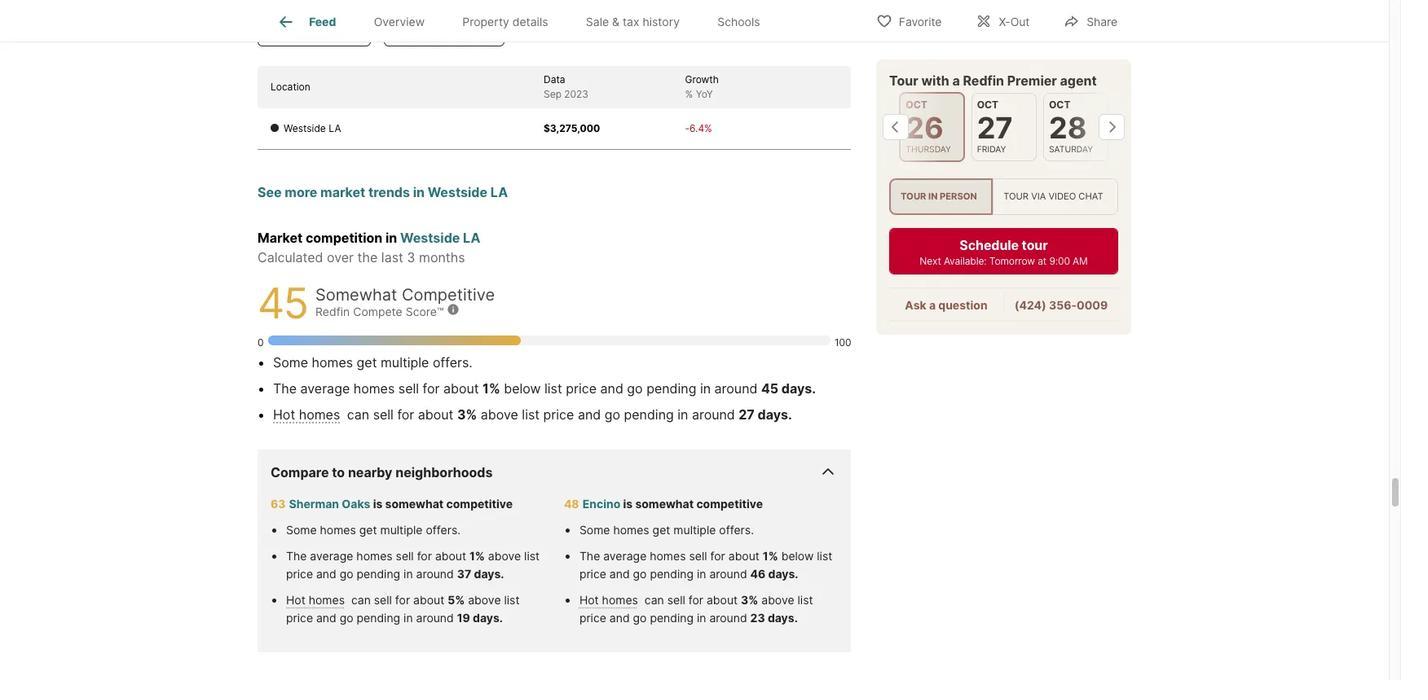 Task type: vqa. For each thing, say whether or not it's contained in the screenshot.
the bottommost 45
yes



Task type: describe. For each thing, give the bounding box(es) containing it.
go for and go pending in around 37 days.
[[340, 567, 353, 581]]

1 horizontal spatial 45
[[761, 381, 779, 397]]

1 horizontal spatial a
[[952, 72, 960, 88]]

48
[[564, 497, 579, 511]]

offers. for 27
[[433, 355, 473, 371]]

the average homes sell for about 1% below list price and go pending in around 45 days.
[[273, 381, 816, 397]]

sep
[[544, 88, 562, 100]]

agent
[[1060, 72, 1097, 88]]

westside inside market competition in westside la calculated over the last 3 months
[[400, 230, 460, 246]]

neighborhoods
[[395, 465, 493, 481]]

overview tab
[[355, 2, 444, 42]]

saturday
[[1049, 143, 1093, 154]]

ask a question link
[[905, 298, 988, 312]]

thursday
[[906, 143, 951, 154]]

sell for and go pending in around 46 days.
[[689, 549, 707, 563]]

above for and go pending in around 37 days.
[[488, 549, 521, 563]]

tour for tour in person
[[901, 190, 926, 202]]

sell for about 1% for 46
[[689, 549, 778, 563]]

list for and go pending in around 23 days.
[[798, 593, 813, 607]]

pending for and go pending in around 46 days.
[[650, 567, 694, 581]]

favorite button
[[862, 4, 956, 37]]

growth
[[685, 73, 719, 86]]

oct 28 saturday
[[1049, 98, 1093, 154]]

0 vertical spatial la
[[329, 122, 341, 135]]

sell for about 3%
[[667, 593, 758, 607]]

days. for and go pending in around 23 days.
[[768, 611, 798, 625]]

hot for 48
[[579, 593, 599, 607]]

sell for and go pending in around 23 days.
[[667, 593, 685, 607]]

about for and go pending in around 37 days.
[[435, 549, 466, 563]]

question
[[938, 298, 988, 312]]

out
[[1010, 14, 1030, 28]]

some homes get multiple offers. for 27
[[273, 355, 473, 371]]

0 horizontal spatial 45
[[258, 278, 307, 329]]

28
[[1049, 109, 1087, 145]]

next
[[920, 254, 941, 267]]

sell for about 1% for 37
[[396, 549, 485, 563]]

-
[[685, 122, 690, 135]]

compete
[[353, 305, 402, 319]]

hot homes for and go pending in around 19 days.
[[286, 593, 345, 607]]

tomorrow
[[989, 254, 1035, 267]]

schools tab
[[699, 2, 779, 42]]

some homes get multiple offers. for 23
[[579, 523, 754, 537]]

to
[[332, 465, 345, 481]]

the
[[357, 249, 378, 266]]

the average homes for and go pending in around 46 days.
[[579, 549, 689, 563]]

sherman
[[289, 497, 339, 511]]

and go pending in around 19 days.
[[313, 611, 503, 625]]

over
[[327, 249, 354, 266]]

above for and go pending in around 23 days.
[[762, 593, 794, 607]]

x-out button
[[962, 4, 1044, 37]]

tour
[[1022, 237, 1048, 253]]

x-
[[999, 14, 1010, 28]]

history
[[643, 15, 680, 29]]

2 horizontal spatial la
[[491, 184, 508, 201]]

la inside market competition in westside la calculated over the last 3 months
[[463, 230, 480, 246]]

data
[[544, 73, 565, 86]]

previous image
[[883, 113, 909, 140]]

sale
[[586, 15, 609, 29]]

the for 63
[[286, 549, 307, 563]]

1 horizontal spatial share button
[[1050, 4, 1131, 37]]

oct for 27
[[977, 98, 999, 110]]

below list price
[[579, 549, 833, 581]]

competition
[[306, 230, 383, 246]]

westside la
[[284, 122, 341, 135]]

about up the hot homes can sell for about 3% above list price and go pending in around 27 days. on the bottom
[[443, 381, 479, 397]]

around for and go pending in around 37 days.
[[416, 567, 454, 581]]

(424)
[[1015, 298, 1046, 312]]

chat
[[1079, 190, 1103, 202]]

pending for and go pending in around 23 days.
[[650, 611, 694, 625]]

above list price for sell for about 1%
[[286, 549, 540, 581]]

westside la link
[[400, 230, 480, 246]]

embed
[[434, 19, 477, 35]]

26
[[906, 109, 944, 145]]

$3,275,000
[[544, 122, 600, 135]]

feed
[[309, 15, 336, 29]]

yoy
[[696, 88, 713, 100]]

-6.4%
[[685, 122, 712, 135]]

tour for tour via video chat
[[1004, 190, 1029, 202]]

oaks
[[342, 497, 370, 511]]

premier
[[1007, 72, 1057, 88]]

for down ™
[[423, 381, 440, 397]]

get for 23
[[653, 523, 670, 537]]

0 horizontal spatial share
[[307, 19, 344, 35]]

market competition in westside la calculated over the last 3 months
[[258, 230, 480, 266]]

go for and go pending in around 46 days.
[[633, 567, 647, 581]]

1% for 63 sherman oaks is somewhat competitive
[[470, 549, 485, 563]]

the average homes for and go pending in around 37 days.
[[286, 549, 396, 563]]

23
[[750, 611, 765, 625]]

1 somewhat from the left
[[385, 497, 444, 511]]

average for 48
[[603, 549, 647, 563]]

1 competitive from the left
[[446, 497, 513, 511]]

see
[[258, 184, 282, 201]]

see more market trends in westside la link
[[258, 183, 508, 228]]

hot homes can sell for about 3% above list price and go pending in around 27 days.
[[273, 407, 792, 423]]

some for 19
[[286, 523, 317, 537]]

hot homes link for 23
[[579, 593, 638, 607]]

2 somewhat from the left
[[635, 497, 694, 511]]

encino
[[583, 497, 621, 511]]

go for and go pending in around 19 days.
[[340, 611, 353, 625]]

2 competitive from the left
[[696, 497, 763, 511]]

356-
[[1049, 298, 1077, 312]]

sherman oaks link
[[289, 497, 370, 511]]

6.4%
[[690, 122, 712, 135]]

about for and go pending in around 23 days.
[[707, 593, 738, 607]]

embed button
[[384, 7, 504, 47]]

3
[[407, 249, 415, 266]]

tour via video chat
[[1004, 190, 1103, 202]]

growth % yoy
[[685, 73, 719, 100]]

1% up the hot homes can sell for about 3% above list price and go pending in around 27 days. on the bottom
[[483, 381, 500, 397]]

overview
[[374, 15, 425, 29]]

%
[[685, 88, 693, 100]]

0 horizontal spatial redfin
[[315, 305, 350, 319]]

via
[[1031, 190, 1046, 202]]

redfin compete score ™
[[315, 305, 444, 319]]

nearby
[[348, 465, 392, 481]]

0 vertical spatial below
[[504, 381, 541, 397]]

details
[[513, 15, 548, 29]]

multiple for 19
[[380, 523, 423, 537]]

and for and go pending in around 37 days.
[[316, 567, 336, 581]]

sell for and go pending in around 37 days.
[[396, 549, 414, 563]]

video
[[1049, 190, 1076, 202]]

above for and go pending in around 19 days.
[[468, 593, 501, 607]]

0
[[258, 337, 264, 349]]

tax
[[623, 15, 639, 29]]

see more market trends in westside la
[[258, 184, 508, 201]]

feed link
[[276, 12, 336, 32]]

property
[[462, 15, 509, 29]]

price for and go pending in around 46 days.
[[579, 567, 606, 581]]

2023
[[564, 88, 589, 100]]



Task type: locate. For each thing, give the bounding box(es) containing it.
0 vertical spatial 27
[[977, 109, 1013, 145]]

in inside market competition in westside la calculated over the last 3 months
[[386, 230, 397, 246]]

multiple up below list price
[[674, 523, 716, 537]]

westside down location
[[284, 122, 326, 135]]

list for and go pending in around 46 days.
[[817, 549, 833, 563]]

can for 63
[[348, 593, 374, 607]]

some homes get multiple offers. for 19
[[286, 523, 461, 537]]

offers. down ™
[[433, 355, 473, 371]]

can up and go pending in around 19 days. at the bottom of page
[[348, 593, 374, 607]]

the average homes down sherman oaks link
[[286, 549, 396, 563]]

tour left 'person'
[[901, 190, 926, 202]]

list inside below list price
[[817, 549, 833, 563]]

1 the average homes from the left
[[286, 549, 396, 563]]

multiple
[[381, 355, 429, 371], [380, 523, 423, 537], [674, 523, 716, 537]]

1 horizontal spatial competitive
[[696, 497, 763, 511]]

and for and go pending in around 46 days.
[[610, 567, 630, 581]]

sell up and go pending in around 46 days.
[[689, 549, 707, 563]]

0 horizontal spatial la
[[329, 122, 341, 135]]

some homes get multiple offers.
[[273, 355, 473, 371], [286, 523, 461, 537], [579, 523, 754, 537]]

tour with a redfin premier agent
[[889, 72, 1097, 88]]

1 horizontal spatial 27
[[977, 109, 1013, 145]]

tab list containing feed
[[258, 0, 792, 42]]

am
[[1073, 254, 1088, 267]]

some homes get multiple offers. down "oaks"
[[286, 523, 461, 537]]

multiple for 27
[[381, 355, 429, 371]]

encino link
[[583, 497, 621, 511]]

for up and go pending in around 19 days. at the bottom of page
[[395, 593, 410, 607]]

1 vertical spatial westside
[[428, 184, 487, 201]]

1 vertical spatial la
[[491, 184, 508, 201]]

0 horizontal spatial oct
[[906, 98, 927, 110]]

share button up location
[[258, 7, 371, 47]]

1 horizontal spatial somewhat
[[635, 497, 694, 511]]

a right the ask
[[929, 298, 936, 312]]

at
[[1038, 254, 1047, 267]]

competitive
[[402, 285, 495, 305]]

3% up 23
[[741, 593, 758, 607]]

share
[[1087, 14, 1118, 28], [307, 19, 344, 35]]

™
[[437, 305, 444, 319]]

1 horizontal spatial the average homes
[[579, 549, 689, 563]]

share button up agent
[[1050, 4, 1131, 37]]

average for 63
[[310, 549, 353, 563]]

price inside below list price
[[579, 567, 606, 581]]

1 horizontal spatial la
[[463, 230, 480, 246]]

oct down the tour with a redfin premier agent
[[977, 98, 999, 110]]

next image
[[1099, 113, 1125, 140]]

63
[[271, 497, 286, 511]]

calculated
[[258, 249, 323, 266]]

tab list
[[258, 0, 792, 42]]

1 vertical spatial below
[[781, 549, 814, 563]]

for for and go pending in around 19 days.
[[395, 593, 410, 607]]

days.
[[782, 381, 816, 397], [758, 407, 792, 423], [474, 567, 504, 581], [768, 567, 798, 581], [473, 611, 503, 625], [768, 611, 798, 625]]

1% up 46
[[763, 549, 778, 563]]

about for and go pending in around 19 days.
[[413, 593, 444, 607]]

about left 5%
[[413, 593, 444, 607]]

around for and go pending in around 23 days.
[[709, 611, 747, 625]]

9:00
[[1049, 254, 1070, 267]]

0 vertical spatial a
[[952, 72, 960, 88]]

1 vertical spatial 3%
[[741, 593, 758, 607]]

and for and go pending in around 23 days.
[[610, 611, 630, 625]]

list box
[[889, 178, 1118, 215]]

tour
[[889, 72, 918, 88], [901, 190, 926, 202], [1004, 190, 1029, 202]]

below
[[504, 381, 541, 397], [781, 549, 814, 563]]

below inside below list price
[[781, 549, 814, 563]]

above list price up sell for about 5%
[[286, 549, 540, 581]]

oct 27 friday
[[977, 98, 1013, 154]]

data sep 2023
[[544, 73, 589, 100]]

price for and go pending in around 19 days.
[[286, 611, 313, 625]]

0 horizontal spatial a
[[929, 298, 936, 312]]

sell for about 1%
[[396, 549, 485, 563], [689, 549, 778, 563]]

about up 46
[[729, 549, 760, 563]]

pending
[[647, 381, 696, 397], [624, 407, 674, 423], [357, 567, 400, 581], [650, 567, 694, 581], [357, 611, 400, 625], [650, 611, 694, 625]]

oct for 26
[[906, 98, 927, 110]]

hot homes link
[[273, 407, 340, 423], [286, 593, 345, 607], [579, 593, 638, 607]]

5%
[[448, 593, 465, 607]]

oct for 28
[[1049, 98, 1071, 110]]

oct down with
[[906, 98, 927, 110]]

can up nearby
[[347, 407, 369, 423]]

above list price down and go pending in around 46 days.
[[579, 593, 813, 625]]

1 horizontal spatial is
[[623, 497, 633, 511]]

0 horizontal spatial 27
[[739, 407, 755, 423]]

sell up and go pending in around 37 days.
[[396, 549, 414, 563]]

schedule tour next available: tomorrow at 9:00 am
[[920, 237, 1088, 267]]

go
[[627, 381, 643, 397], [605, 407, 620, 423], [340, 567, 353, 581], [633, 567, 647, 581], [340, 611, 353, 625], [633, 611, 647, 625]]

compare to nearby neighborhoods button
[[271, 450, 838, 496]]

months
[[419, 249, 465, 266]]

2 sell for about 1% from the left
[[689, 549, 778, 563]]

available:
[[944, 254, 987, 267]]

property details tab
[[444, 2, 567, 42]]

2 horizontal spatial oct
[[1049, 98, 1071, 110]]

for up "compare to nearby neighborhoods"
[[397, 407, 414, 423]]

some for 27
[[273, 355, 308, 371]]

for up 'and go pending in around 23 days.'
[[689, 593, 703, 607]]

0 vertical spatial 45
[[258, 278, 307, 329]]

(424) 356-0009
[[1015, 298, 1108, 312]]

redfin up oct 27 friday at right
[[963, 72, 1004, 88]]

oct inside oct 26 thursday
[[906, 98, 927, 110]]

x-out
[[999, 14, 1030, 28]]

some for 23
[[579, 523, 610, 537]]

list box containing tour in person
[[889, 178, 1118, 215]]

for for and go pending in around 23 days.
[[689, 593, 703, 607]]

sell down score
[[398, 381, 419, 397]]

is right the 'encino'
[[623, 497, 633, 511]]

offers. for 23
[[719, 523, 754, 537]]

around
[[715, 381, 758, 397], [692, 407, 735, 423], [416, 567, 454, 581], [709, 567, 747, 581], [416, 611, 454, 625], [709, 611, 747, 625]]

(424) 356-0009 link
[[1015, 298, 1108, 312]]

list for and go pending in around 37 days.
[[524, 549, 540, 563]]

sell for about 1% up 37
[[396, 549, 485, 563]]

1 hot homes from the left
[[286, 593, 345, 607]]

48 encino is somewhat competitive
[[564, 497, 763, 511]]

2 vertical spatial la
[[463, 230, 480, 246]]

1 horizontal spatial oct
[[977, 98, 999, 110]]

3% up neighborhoods
[[457, 407, 477, 423]]

property details
[[462, 15, 548, 29]]

2 is from the left
[[623, 497, 633, 511]]

pending for and go pending in around 19 days.
[[357, 611, 400, 625]]

sell for about 5%
[[374, 593, 465, 607]]

sell
[[398, 381, 419, 397], [373, 407, 394, 423], [396, 549, 414, 563], [689, 549, 707, 563], [374, 593, 392, 607], [667, 593, 685, 607]]

ask a question
[[905, 298, 988, 312]]

sell up 'and go pending in around 23 days.'
[[667, 593, 685, 607]]

a right with
[[952, 72, 960, 88]]

trends
[[368, 184, 410, 201]]

somewhat
[[315, 285, 397, 305]]

tour in person
[[901, 190, 977, 202]]

1 vertical spatial redfin
[[315, 305, 350, 319]]

multiple for 23
[[674, 523, 716, 537]]

competitive up below list price
[[696, 497, 763, 511]]

the average homes down '48 encino is somewhat competitive'
[[579, 549, 689, 563]]

somewhat down neighborhoods
[[385, 497, 444, 511]]

1 vertical spatial 45
[[761, 381, 779, 397]]

oct
[[906, 98, 927, 110], [977, 98, 999, 110], [1049, 98, 1071, 110]]

get down compete
[[357, 355, 377, 371]]

0 vertical spatial redfin
[[963, 72, 1004, 88]]

go for and go pending in around 23 days.
[[633, 611, 647, 625]]

oct down agent
[[1049, 98, 1071, 110]]

days. for and go pending in around 37 days.
[[474, 567, 504, 581]]

1% for 48 encino is somewhat competitive
[[763, 549, 778, 563]]

oct 26 thursday
[[906, 98, 951, 154]]

&
[[612, 15, 620, 29]]

sell for about 1% up 46
[[689, 549, 778, 563]]

sell for and go pending in around 19 days.
[[374, 593, 392, 607]]

competitive down neighborhoods
[[446, 497, 513, 511]]

2 the average homes from the left
[[579, 549, 689, 563]]

westside up the months
[[400, 230, 460, 246]]

0 vertical spatial westside
[[284, 122, 326, 135]]

the for 48
[[579, 549, 600, 563]]

pending for and go pending in around 37 days.
[[357, 567, 400, 581]]

is right "oaks"
[[373, 497, 383, 511]]

about up 'and go pending in around 23 days.'
[[707, 593, 738, 607]]

about up neighborhoods
[[418, 407, 454, 423]]

2 oct from the left
[[977, 98, 999, 110]]

0 vertical spatial 3%
[[457, 407, 477, 423]]

0 horizontal spatial 3%
[[457, 407, 477, 423]]

hot homes for and go pending in around 23 days.
[[579, 593, 638, 607]]

hot homes
[[286, 593, 345, 607], [579, 593, 638, 607]]

get for 19
[[359, 523, 377, 537]]

0 horizontal spatial somewhat
[[385, 497, 444, 511]]

share up location
[[307, 19, 344, 35]]

about for and go pending in around 46 days.
[[729, 549, 760, 563]]

multiple down 63 sherman oaks is somewhat competitive
[[380, 523, 423, 537]]

1 oct from the left
[[906, 98, 927, 110]]

1 horizontal spatial hot homes
[[579, 593, 638, 607]]

63 sherman oaks is somewhat competitive
[[271, 497, 513, 511]]

1%
[[483, 381, 500, 397], [470, 549, 485, 563], [763, 549, 778, 563]]

for for and go pending in around 46 days.
[[710, 549, 725, 563]]

around for and go pending in around 46 days.
[[709, 567, 747, 581]]

market
[[320, 184, 365, 201]]

with
[[921, 72, 949, 88]]

sell up and go pending in around 19 days. at the bottom of page
[[374, 593, 392, 607]]

get for 27
[[357, 355, 377, 371]]

somewhat
[[385, 497, 444, 511], [635, 497, 694, 511]]

ask
[[905, 298, 927, 312]]

redfin down somewhat
[[315, 305, 350, 319]]

list for and go pending in around 19 days.
[[504, 593, 520, 607]]

3 oct from the left
[[1049, 98, 1071, 110]]

0 horizontal spatial share button
[[258, 7, 371, 47]]

sell up "compare to nearby neighborhoods"
[[373, 407, 394, 423]]

get down "oaks"
[[359, 523, 377, 537]]

can for 48
[[641, 593, 667, 607]]

3%
[[457, 407, 477, 423], [741, 593, 758, 607]]

and go pending in around 46 days.
[[606, 567, 798, 581]]

above list price for sell for about 3%
[[579, 593, 813, 625]]

above
[[481, 407, 518, 423], [488, 549, 521, 563], [468, 593, 501, 607], [762, 593, 794, 607]]

price for and go pending in around 23 days.
[[579, 611, 606, 625]]

get down '48 encino is somewhat competitive'
[[653, 523, 670, 537]]

oct inside oct 28 saturday
[[1049, 98, 1071, 110]]

0009
[[1077, 298, 1108, 312]]

0 horizontal spatial hot homes
[[286, 593, 345, 607]]

offers. for 19
[[426, 523, 461, 537]]

and for and go pending in around 19 days.
[[316, 611, 336, 625]]

location
[[271, 81, 310, 93]]

100
[[835, 337, 851, 349]]

2 hot homes from the left
[[579, 593, 638, 607]]

hot
[[273, 407, 295, 423], [286, 593, 306, 607], [579, 593, 599, 607]]

average
[[300, 381, 350, 397], [310, 549, 353, 563], [603, 549, 647, 563]]

oct inside oct 27 friday
[[977, 98, 999, 110]]

tour left with
[[889, 72, 918, 88]]

some homes get multiple offers. down compete
[[273, 355, 473, 371]]

price for and go pending in around 37 days.
[[286, 567, 313, 581]]

some homes get multiple offers. down '48 encino is somewhat competitive'
[[579, 523, 754, 537]]

multiple down score
[[381, 355, 429, 371]]

above list price for sell for about 5%
[[286, 593, 520, 625]]

1 vertical spatial 27
[[739, 407, 755, 423]]

hot for 63
[[286, 593, 306, 607]]

1 is from the left
[[373, 497, 383, 511]]

0 horizontal spatial is
[[373, 497, 383, 511]]

above list price
[[286, 549, 540, 581], [286, 593, 520, 625], [579, 593, 813, 625]]

days. for and go pending in around 46 days.
[[768, 567, 798, 581]]

above list price down and go pending in around 37 days.
[[286, 593, 520, 625]]

for up and go pending in around 46 days.
[[710, 549, 725, 563]]

somewhat right the 'encino'
[[635, 497, 694, 511]]

1 vertical spatial a
[[929, 298, 936, 312]]

1 sell for about 1% from the left
[[396, 549, 485, 563]]

can up 'and go pending in around 23 days.'
[[641, 593, 667, 607]]

about up 37
[[435, 549, 466, 563]]

around for and go pending in around 19 days.
[[416, 611, 454, 625]]

45
[[258, 278, 307, 329], [761, 381, 779, 397]]

1% up 37
[[470, 549, 485, 563]]

1 horizontal spatial sell for about 1%
[[689, 549, 778, 563]]

favorite
[[899, 14, 942, 28]]

and
[[600, 381, 623, 397], [578, 407, 601, 423], [316, 567, 336, 581], [610, 567, 630, 581], [316, 611, 336, 625], [610, 611, 630, 625]]

1 horizontal spatial 3%
[[741, 593, 758, 607]]

0 horizontal spatial competitive
[[446, 497, 513, 511]]

1 horizontal spatial below
[[781, 549, 814, 563]]

for for and go pending in around 37 days.
[[417, 549, 432, 563]]

0 horizontal spatial sell for about 1%
[[396, 549, 485, 563]]

1 horizontal spatial share
[[1087, 14, 1118, 28]]

tour left via
[[1004, 190, 1029, 202]]

more
[[285, 184, 317, 201]]

1 horizontal spatial redfin
[[963, 72, 1004, 88]]

westside inside see more market trends in westside la link
[[428, 184, 487, 201]]

sale & tax history
[[586, 15, 680, 29]]

for
[[423, 381, 440, 397], [397, 407, 414, 423], [417, 549, 432, 563], [710, 549, 725, 563], [395, 593, 410, 607], [689, 593, 703, 607]]

None button
[[899, 91, 965, 162], [971, 92, 1037, 161], [1043, 92, 1109, 161], [899, 91, 965, 162], [971, 92, 1037, 161], [1043, 92, 1109, 161]]

sale & tax history tab
[[567, 2, 699, 42]]

days. for and go pending in around 19 days.
[[473, 611, 503, 625]]

0 horizontal spatial the average homes
[[286, 549, 396, 563]]

compare to nearby neighborhoods
[[271, 465, 493, 481]]

for up and go pending in around 37 days.
[[417, 549, 432, 563]]

share up agent
[[1087, 14, 1118, 28]]

the
[[273, 381, 297, 397], [286, 549, 307, 563], [579, 549, 600, 563]]

2 vertical spatial westside
[[400, 230, 460, 246]]

offers. up 37
[[426, 523, 461, 537]]

tour for tour with a redfin premier agent
[[889, 72, 918, 88]]

hot homes link for 19
[[286, 593, 345, 607]]

hot homes link for 27
[[273, 407, 340, 423]]

is
[[373, 497, 383, 511], [623, 497, 633, 511]]

0 horizontal spatial below
[[504, 381, 541, 397]]

person
[[940, 190, 977, 202]]

offers. up below list price
[[719, 523, 754, 537]]

the average homes
[[286, 549, 396, 563], [579, 549, 689, 563]]

19
[[457, 611, 470, 625]]

offers.
[[433, 355, 473, 371], [426, 523, 461, 537], [719, 523, 754, 537]]

westside up westside la link
[[428, 184, 487, 201]]



